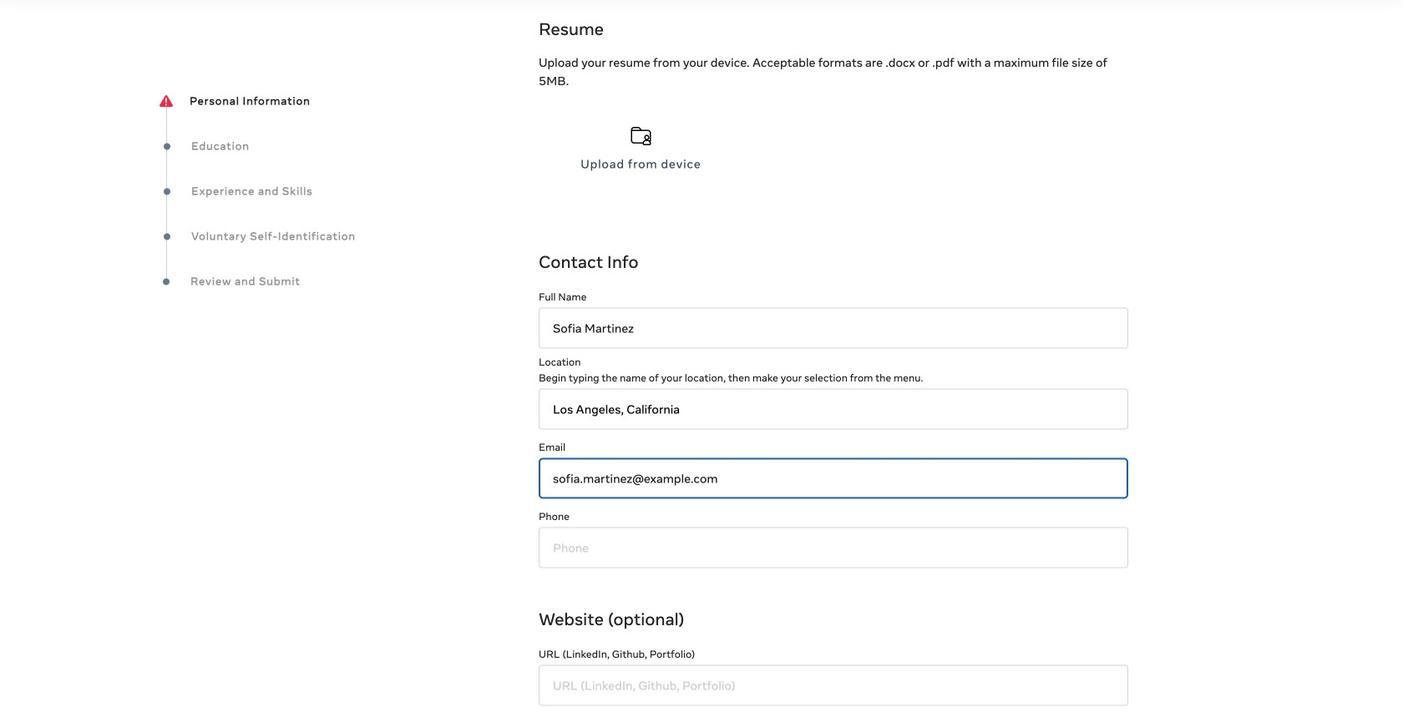 Task type: describe. For each thing, give the bounding box(es) containing it.
Phone text field
[[539, 528, 1129, 569]]

URL (LinkedIn, Github, Portfolio) text field
[[539, 666, 1129, 707]]



Task type: vqa. For each thing, say whether or not it's contained in the screenshot.
'URL (LinkedIn, Github, Portfolio)' "text field" at the bottom of page
yes



Task type: locate. For each thing, give the bounding box(es) containing it.
Full Name text field
[[539, 308, 1129, 349]]

Email text field
[[539, 458, 1129, 499]]

Location text field
[[539, 389, 1129, 430]]



